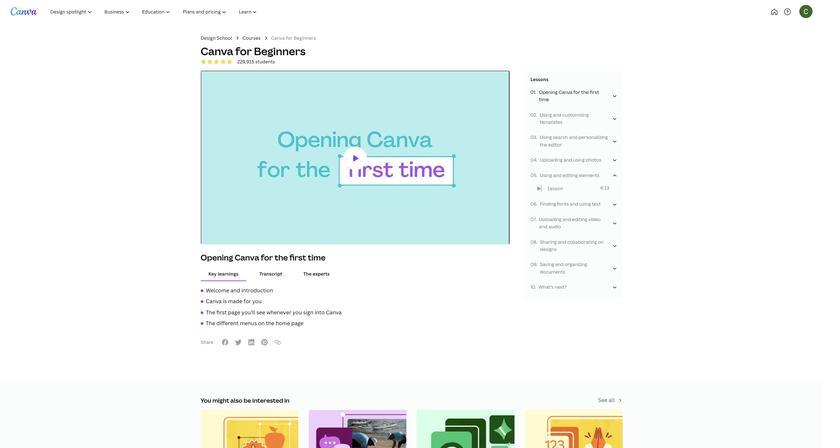 Task type: locate. For each thing, give the bounding box(es) containing it.
04 . uploading and using photos
[[531, 157, 602, 163]]

canva down 'design school' link
[[201, 44, 234, 58]]

see
[[257, 309, 265, 316]]

menus
[[240, 320, 257, 327]]

you
[[253, 298, 262, 305], [293, 309, 302, 316]]

you might also be interested in
[[201, 397, 290, 405]]

uploading inside the 07 . uploading and editing video and audio
[[540, 216, 562, 223]]

the up customizing
[[582, 89, 589, 95]]

the for the different menus on the home page
[[206, 320, 215, 327]]

. inside 09 . saving and organizing documents
[[537, 262, 538, 268]]

see all link
[[599, 397, 623, 405]]

and up documents
[[556, 262, 564, 268]]

uploading
[[541, 157, 563, 163], [540, 216, 562, 223]]

1 vertical spatial uploading
[[540, 216, 562, 223]]

1 horizontal spatial first
[[290, 252, 307, 263]]

transcript
[[260, 271, 283, 277]]

and up templates at top
[[553, 112, 562, 118]]

. inside '08 . sharing and collaborating on designs'
[[537, 239, 538, 245]]

. for 02
[[537, 112, 538, 118]]

beginners
[[294, 35, 316, 41], [254, 44, 306, 58]]

03 . using search and personalizing the editor
[[531, 134, 608, 148]]

time down lessons
[[539, 96, 550, 103]]

and right "search"
[[570, 134, 578, 141]]

first inside 01 . opening canva for the first time
[[590, 89, 600, 95]]

1 vertical spatial the
[[206, 309, 215, 316]]

using inside 03 . using search and personalizing the editor
[[540, 134, 552, 141]]

05 . using and editing elements
[[531, 172, 600, 178]]

2 horizontal spatial first
[[590, 89, 600, 95]]

0 vertical spatial on
[[599, 239, 604, 245]]

on down see
[[258, 320, 265, 327]]

0 vertical spatial using
[[540, 112, 552, 118]]

. inside 02 . using and customizing templates
[[537, 112, 538, 118]]

the
[[304, 271, 312, 277], [206, 309, 215, 316], [206, 320, 215, 327]]

1 vertical spatial page
[[292, 320, 304, 327]]

uploading up the audio
[[540, 216, 562, 223]]

. for 01
[[536, 89, 537, 95]]

2 vertical spatial the
[[206, 320, 215, 327]]

on
[[599, 239, 604, 245], [258, 320, 265, 327]]

different
[[217, 320, 239, 327]]

1 vertical spatial opening
[[201, 252, 233, 263]]

. for 03
[[537, 134, 538, 141]]

. inside 03 . using search and personalizing the editor
[[537, 134, 538, 141]]

using right "05"
[[541, 172, 553, 178]]

opening up key
[[201, 252, 233, 263]]

lessons
[[531, 76, 549, 83]]

. inside 01 . opening canva for the first time
[[536, 89, 537, 95]]

opening
[[539, 89, 558, 95], [201, 252, 233, 263]]

using inside 02 . using and customizing templates
[[540, 112, 552, 118]]

0 vertical spatial using
[[574, 157, 585, 163]]

0 vertical spatial editing
[[563, 172, 578, 178]]

canva pro for nonprofits image
[[309, 410, 407, 449]]

opening down lessons
[[539, 89, 558, 95]]

.
[[536, 89, 537, 95], [537, 112, 538, 118], [537, 134, 538, 141], [537, 157, 538, 163], [537, 172, 538, 178], [537, 201, 538, 207], [536, 216, 537, 223], [537, 239, 538, 245], [537, 262, 538, 268], [536, 284, 537, 291]]

0 horizontal spatial time
[[308, 252, 326, 263]]

and up made at bottom
[[231, 287, 240, 294]]

0 horizontal spatial you
[[253, 298, 262, 305]]

using left text
[[580, 201, 591, 207]]

school
[[217, 35, 232, 41]]

the down welcome
[[206, 309, 215, 316]]

canva design skills for students image
[[525, 410, 623, 449]]

0 vertical spatial the
[[304, 271, 312, 277]]

the left experts
[[304, 271, 312, 277]]

0 vertical spatial first
[[590, 89, 600, 95]]

finding
[[541, 201, 557, 207]]

canva for beginners
[[271, 35, 316, 41], [201, 44, 306, 58]]

and inside '08 . sharing and collaborating on designs'
[[558, 239, 567, 245]]

page right "home"
[[292, 320, 304, 327]]

see
[[599, 397, 608, 404]]

you down introduction
[[253, 298, 262, 305]]

0 horizontal spatial page
[[228, 309, 241, 316]]

and left the audio
[[540, 224, 548, 230]]

and
[[553, 112, 562, 118], [570, 134, 578, 141], [564, 157, 573, 163], [554, 172, 562, 178], [570, 201, 579, 207], [563, 216, 572, 223], [540, 224, 548, 230], [558, 239, 567, 245], [556, 262, 564, 268], [231, 287, 240, 294]]

1 horizontal spatial opening
[[539, 89, 558, 95]]

sharing
[[541, 239, 557, 245]]

using up editor
[[540, 134, 552, 141]]

1 vertical spatial using
[[540, 134, 552, 141]]

1 horizontal spatial on
[[599, 239, 604, 245]]

key
[[209, 271, 217, 277]]

0 vertical spatial time
[[539, 96, 550, 103]]

editing inside the 07 . uploading and editing video and audio
[[573, 216, 588, 223]]

opening canva for the first time
[[201, 252, 326, 263]]

using
[[574, 157, 585, 163], [580, 201, 591, 207]]

the
[[582, 89, 589, 95], [540, 142, 548, 148], [275, 252, 288, 263], [266, 320, 275, 327]]

editing down 04 . uploading and using photos
[[563, 172, 578, 178]]

the inside button
[[304, 271, 312, 277]]

you'll
[[242, 309, 256, 316]]

on right collaborating at the right bottom of the page
[[599, 239, 604, 245]]

video
[[589, 216, 601, 223]]

using up templates at top
[[540, 112, 552, 118]]

you left "sign"
[[293, 309, 302, 316]]

01 . opening canva for the first time
[[531, 89, 600, 103]]

photos
[[586, 157, 602, 163]]

the left editor
[[540, 142, 548, 148]]

design
[[201, 35, 216, 41]]

using
[[540, 112, 552, 118], [540, 134, 552, 141], [541, 172, 553, 178]]

1 vertical spatial on
[[258, 320, 265, 327]]

editing
[[563, 172, 578, 178], [573, 216, 588, 223]]

top level navigation element
[[45, 5, 285, 18]]

be
[[244, 397, 251, 405]]

into
[[315, 309, 325, 316]]

time up the experts at the left bottom of the page
[[308, 252, 326, 263]]

using left photos
[[574, 157, 585, 163]]

10
[[531, 284, 536, 291]]

using for using and customizing templates
[[540, 112, 552, 118]]

uploading down editor
[[541, 157, 563, 163]]

0 vertical spatial uploading
[[541, 157, 563, 163]]

the for the first page you'll see whenever you sign into canva
[[206, 309, 215, 316]]

made
[[228, 298, 243, 305]]

2 vertical spatial using
[[541, 172, 553, 178]]

the different menus on the home page
[[206, 320, 304, 327]]

first
[[590, 89, 600, 95], [290, 252, 307, 263], [217, 309, 227, 316]]

08 . sharing and collaborating on designs
[[531, 239, 604, 253]]

0 horizontal spatial first
[[217, 309, 227, 316]]

08
[[531, 239, 537, 245]]

editing left video
[[573, 216, 588, 223]]

time
[[539, 96, 550, 103], [308, 252, 326, 263]]

0 horizontal spatial on
[[258, 320, 265, 327]]

1 vertical spatial editing
[[573, 216, 588, 223]]

page down the canva is made for you
[[228, 309, 241, 316]]

. inside the 07 . uploading and editing video and audio
[[536, 216, 537, 223]]

0 vertical spatial opening
[[539, 89, 558, 95]]

page
[[228, 309, 241, 316], [292, 320, 304, 327]]

. for 05
[[537, 172, 538, 178]]

and inside 03 . using search and personalizing the editor
[[570, 134, 578, 141]]

and right 'sharing'
[[558, 239, 567, 245]]

and up the lesson at right
[[554, 172, 562, 178]]

the first page you'll see whenever you sign into canva
[[206, 309, 342, 316]]

the left different
[[206, 320, 215, 327]]

1 horizontal spatial time
[[539, 96, 550, 103]]

canva up customizing
[[559, 89, 573, 95]]

for
[[286, 35, 293, 41], [236, 44, 252, 58], [574, 89, 581, 95], [261, 252, 273, 263], [244, 298, 251, 305]]

canva
[[271, 35, 285, 41], [201, 44, 234, 58], [559, 89, 573, 95], [235, 252, 259, 263], [206, 298, 222, 305], [326, 309, 342, 316]]

canva up learnings
[[235, 252, 259, 263]]

09
[[531, 262, 537, 268]]

1 horizontal spatial you
[[293, 309, 302, 316]]

and right fonts
[[570, 201, 579, 207]]



Task type: vqa. For each thing, say whether or not it's contained in the screenshot.
the 'Using' within 03 . Using search and personalizing the editor
yes



Task type: describe. For each thing, give the bounding box(es) containing it.
welcome and introduction
[[206, 287, 273, 294]]

templates
[[540, 119, 563, 125]]

getting started with canva for education image
[[201, 410, 299, 449]]

1 vertical spatial first
[[290, 252, 307, 263]]

canva left is
[[206, 298, 222, 305]]

interested
[[253, 397, 283, 405]]

06 . finding fonts and using text
[[531, 201, 601, 207]]

documents
[[540, 269, 566, 275]]

09 . saving and organizing documents
[[531, 262, 588, 275]]

customizing
[[563, 112, 589, 118]]

on inside '08 . sharing and collaborating on designs'
[[599, 239, 604, 245]]

learnings
[[218, 271, 239, 277]]

also
[[231, 397, 243, 405]]

canva is made for you
[[206, 298, 262, 305]]

2 vertical spatial first
[[217, 309, 227, 316]]

and up 05 . using and editing elements
[[564, 157, 573, 163]]

uploading for uploading and editing video and audio
[[540, 216, 562, 223]]

07
[[531, 216, 536, 223]]

02
[[531, 112, 537, 118]]

canva right into on the left
[[326, 309, 342, 316]]

is
[[223, 298, 227, 305]]

what's
[[539, 284, 554, 291]]

0 vertical spatial you
[[253, 298, 262, 305]]

the inside 03 . using search and personalizing the editor
[[540, 142, 548, 148]]

the experts
[[304, 271, 330, 277]]

might
[[213, 397, 229, 405]]

time inside 01 . opening canva for the first time
[[539, 96, 550, 103]]

1 vertical spatial canva for beginners
[[201, 44, 306, 58]]

saving
[[540, 262, 555, 268]]

editor
[[549, 142, 563, 148]]

transcript button
[[252, 268, 291, 281]]

07 . uploading and editing video and audio
[[531, 216, 601, 230]]

. for 09
[[537, 262, 538, 268]]

05
[[531, 172, 537, 178]]

10 . what's next?
[[531, 284, 567, 291]]

whenever
[[267, 309, 292, 316]]

. for 10
[[536, 284, 537, 291]]

home
[[276, 320, 290, 327]]

0 vertical spatial canva for beginners
[[271, 35, 316, 41]]

0 vertical spatial page
[[228, 309, 241, 316]]

sign
[[304, 309, 314, 316]]

canva right courses
[[271, 35, 285, 41]]

introduction
[[242, 287, 273, 294]]

. for 08
[[537, 239, 538, 245]]

lesson
[[548, 185, 564, 192]]

fonts
[[558, 201, 569, 207]]

229,915
[[238, 59, 255, 65]]

for inside 01 . opening canva for the first time
[[574, 89, 581, 95]]

using for using and editing elements
[[541, 172, 553, 178]]

0 vertical spatial beginners
[[294, 35, 316, 41]]

experts
[[313, 271, 330, 277]]

courses link
[[243, 35, 261, 42]]

06
[[531, 201, 537, 207]]

the experts button
[[296, 268, 338, 281]]

04
[[531, 157, 537, 163]]

audio
[[549, 224, 562, 230]]

all
[[609, 397, 615, 404]]

print advertising image
[[417, 410, 515, 449]]

key learnings button
[[201, 268, 247, 281]]

using for using search and personalizing the editor
[[540, 134, 552, 141]]

the for the experts
[[304, 271, 312, 277]]

see all
[[599, 397, 615, 404]]

229,915 students
[[238, 59, 275, 65]]

next?
[[555, 284, 567, 291]]

text
[[593, 201, 601, 207]]

elements
[[579, 172, 600, 178]]

search
[[553, 134, 569, 141]]

0 horizontal spatial opening
[[201, 252, 233, 263]]

personalizing
[[579, 134, 608, 141]]

opening inside 01 . opening canva for the first time
[[539, 89, 558, 95]]

editing for elements
[[563, 172, 578, 178]]

and down 06 . finding fonts and using text
[[563, 216, 572, 223]]

4:13
[[601, 185, 610, 191]]

design school link
[[201, 35, 232, 42]]

and inside 09 . saving and organizing documents
[[556, 262, 564, 268]]

1 vertical spatial you
[[293, 309, 302, 316]]

01
[[531, 89, 536, 95]]

the inside 01 . opening canva for the first time
[[582, 89, 589, 95]]

in
[[285, 397, 290, 405]]

welcome
[[206, 287, 230, 294]]

1 vertical spatial beginners
[[254, 44, 306, 58]]

collaborating
[[568, 239, 598, 245]]

students
[[256, 59, 275, 65]]

1 vertical spatial time
[[308, 252, 326, 263]]

courses
[[243, 35, 261, 41]]

editing for video
[[573, 216, 588, 223]]

02 . using and customizing templates
[[531, 112, 589, 125]]

the down the first page you'll see whenever you sign into canva
[[266, 320, 275, 327]]

1 vertical spatial using
[[580, 201, 591, 207]]

share
[[201, 339, 214, 346]]

. for 06
[[537, 201, 538, 207]]

you
[[201, 397, 212, 405]]

uploading for uploading and using photos
[[541, 157, 563, 163]]

design school
[[201, 35, 232, 41]]

canva inside 01 . opening canva for the first time
[[559, 89, 573, 95]]

key learnings
[[209, 271, 239, 277]]

1 horizontal spatial page
[[292, 320, 304, 327]]

. for 07
[[536, 216, 537, 223]]

1.1 opening canva for the first time v2 image
[[201, 72, 509, 246]]

the up 'transcript'
[[275, 252, 288, 263]]

. for 04
[[537, 157, 538, 163]]

and inside 02 . using and customizing templates
[[553, 112, 562, 118]]

organizing
[[565, 262, 588, 268]]

designs
[[541, 246, 557, 253]]

03
[[531, 134, 537, 141]]



